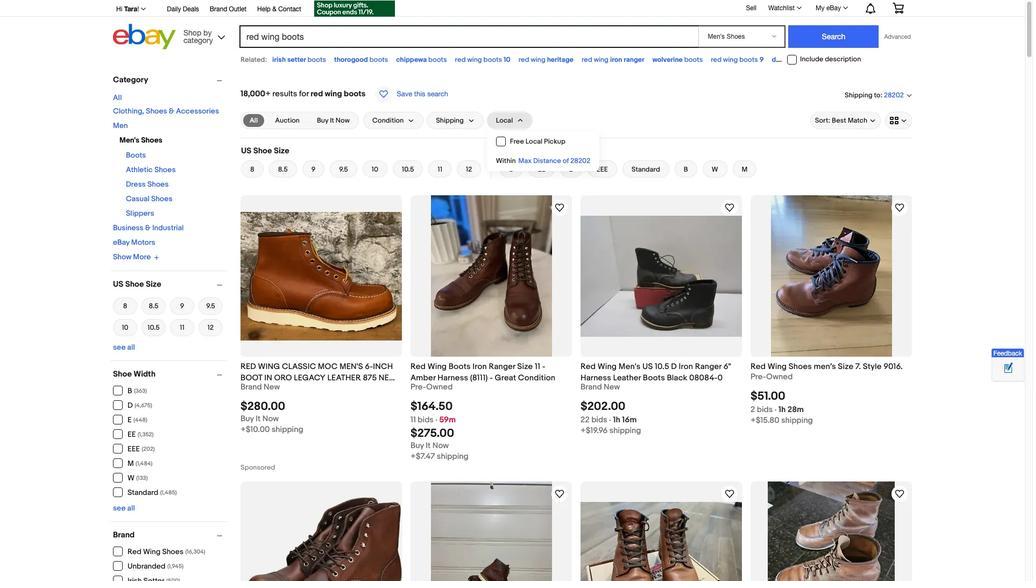 Task type: locate. For each thing, give the bounding box(es) containing it.
shop by category
[[184, 28, 213, 44]]

wing for $51.00
[[768, 362, 787, 372]]

$51.00 2 bids · 1h 28m +$15.80 shipping
[[751, 390, 813, 426]]

0 vertical spatial 28202
[[884, 91, 904, 100]]

0 horizontal spatial 9 link
[[170, 296, 194, 316]]

harness left '(8111)'
[[438, 373, 468, 383]]

amber
[[411, 373, 436, 383]]

m left "(1,484)" on the bottom of the page
[[128, 459, 134, 468]]

m for m (1,484)
[[128, 459, 134, 468]]

1 vertical spatial us shoe size
[[113, 279, 161, 289]]

red wing boots iron ranger size 11  - amber harness (8111) - great condition image
[[431, 195, 552, 357]]

· down $202.00
[[609, 415, 611, 425]]

wing inside red wing men's us 10.5 d iron ranger 6" harness leather boots black 08084-0 brand new
[[598, 362, 617, 372]]

now down 18,000 + results for red wing boots
[[336, 116, 350, 125]]

now
[[336, 116, 350, 125], [262, 414, 279, 424], [433, 441, 449, 451]]

& inside business & industrial ebay motors
[[145, 223, 151, 233]]

0 vertical spatial now
[[336, 116, 350, 125]]

owned up $51.00
[[766, 372, 793, 382]]

0 horizontal spatial standard
[[128, 488, 158, 497]]

2 horizontal spatial boots
[[643, 373, 665, 383]]

0 vertical spatial all
[[113, 93, 122, 102]]

& inside account navigation
[[273, 5, 277, 13]]

w for w (133)
[[128, 474, 134, 483]]

local inside free local pickup link
[[526, 137, 543, 146]]

all up b (363)
[[127, 343, 135, 352]]

boots left danner
[[740, 55, 758, 64]]

& inside clothing, shoes & accessories men
[[169, 107, 174, 116]]

d for d
[[509, 165, 514, 174]]

0 vertical spatial 12 link
[[457, 160, 481, 178]]

1 vertical spatial buy
[[241, 414, 254, 424]]

2 vertical spatial d
[[128, 401, 133, 410]]

shipping down 16m
[[610, 426, 641, 436]]

athletic
[[126, 165, 153, 174]]

harness up $202.00
[[581, 373, 611, 383]]

1 horizontal spatial new
[[604, 382, 620, 392]]

search
[[427, 90, 448, 98]]

9.5 link down buy it now
[[330, 160, 357, 178]]

0 vertical spatial 9.5
[[339, 165, 348, 174]]

watch red wing heritage 9016 beckman boots 9.5d cigar featherstone leather. image
[[723, 488, 736, 501]]

9.5 link down us shoe size dropdown button
[[199, 296, 223, 316]]

1 horizontal spatial now
[[336, 116, 350, 125]]

9.5 down buy it now
[[339, 165, 348, 174]]

e left (448)
[[128, 416, 132, 425]]

iron up black
[[679, 362, 693, 372]]

sort: best match
[[815, 116, 868, 125]]

·
[[775, 405, 777, 415], [436, 415, 438, 425], [609, 415, 611, 425]]

shipping for shipping
[[436, 116, 464, 125]]

0 horizontal spatial 8 link
[[113, 296, 137, 316]]

1 ranger from the left
[[489, 362, 516, 372]]

watchlist link
[[763, 2, 807, 15]]

best
[[832, 116, 847, 125]]

buy up +$10.00
[[241, 414, 254, 424]]

2 horizontal spatial 9
[[760, 55, 764, 64]]

2 all from the top
[[127, 504, 135, 513]]

1 horizontal spatial 1h
[[779, 405, 786, 415]]

pre- up $164.50
[[411, 382, 426, 392]]

12 link
[[457, 160, 481, 178], [199, 318, 223, 337]]

d left max
[[509, 165, 514, 174]]

1 horizontal spatial &
[[169, 107, 174, 116]]

1h left 16m
[[613, 415, 620, 425]]

shoe down show more button
[[125, 279, 144, 289]]

eee right e link
[[597, 165, 608, 174]]

w inside w link
[[712, 165, 718, 174]]

59m
[[439, 415, 456, 425]]

0 horizontal spatial 8.5 link
[[142, 296, 166, 316]]

size
[[274, 146, 289, 156], [146, 279, 161, 289], [517, 362, 533, 372], [838, 362, 854, 372]]

wing for red wing boots 10
[[467, 55, 482, 64]]

12
[[466, 165, 472, 174], [208, 323, 214, 332]]

ebay up 'show'
[[113, 238, 130, 247]]

2 see all button from the top
[[113, 504, 135, 513]]

2 horizontal spatial now
[[433, 441, 449, 451]]

owned inside red wing shoes men's size 7. style 9016. pre-owned
[[766, 372, 793, 382]]

us shoe size inside main content
[[241, 146, 289, 156]]

red for red wing iron ranger
[[582, 55, 593, 64]]

ee right max
[[538, 165, 546, 174]]

pre- inside red wing boots iron ranger size 11  - amber harness (8111) - great condition pre-owned
[[411, 382, 426, 392]]

width up (363)
[[134, 369, 156, 379]]

boots right chippewa in the top left of the page
[[428, 55, 447, 64]]

6"
[[724, 362, 731, 372]]

1 horizontal spatial b
[[684, 165, 688, 174]]

slippers
[[126, 209, 154, 218]]

0 horizontal spatial condition
[[372, 116, 404, 125]]

& up motors
[[145, 223, 151, 233]]

12 for right '12' link
[[466, 165, 472, 174]]

bids inside $164.50 11 bids · 59m $275.00 buy it now +$7.47 shipping
[[418, 415, 434, 425]]

red up amber
[[411, 362, 426, 372]]

shipping inside dropdown button
[[436, 116, 464, 125]]

free local pickup link
[[488, 132, 599, 151]]

1 vertical spatial us
[[113, 279, 123, 289]]

standard left b "link"
[[632, 165, 660, 174]]

1h inside $202.00 22 bids · 1h 16m +$19.96 shipping
[[613, 415, 620, 425]]

men's up leather
[[619, 362, 641, 372]]

my ebay
[[816, 4, 841, 12]]

main content containing $51.00
[[236, 70, 917, 581]]

1 vertical spatial all
[[127, 504, 135, 513]]

width up max
[[521, 146, 543, 156]]

standard link
[[623, 160, 669, 178]]

my
[[816, 4, 825, 12]]

1 horizontal spatial all link
[[243, 114, 264, 127]]

it
[[330, 116, 334, 125], [256, 414, 261, 424], [426, 441, 431, 451]]

10.5 down condition dropdown button
[[402, 165, 414, 174]]

0 horizontal spatial 8.5
[[149, 302, 159, 310]]

shipping left to in the right of the page
[[845, 91, 873, 99]]

9 left danner
[[760, 55, 764, 64]]

28202 right of
[[571, 157, 591, 165]]

buy up the +$7.47
[[411, 441, 424, 451]]

legacy
[[294, 373, 326, 383]]

tara
[[124, 5, 137, 13]]

black
[[667, 373, 688, 383]]

size inside red wing shoes men's size 7. style 9016. pre-owned
[[838, 362, 854, 372]]

1 horizontal spatial d
[[509, 165, 514, 174]]

· for $275.00
[[436, 415, 438, 425]]

brand new
[[241, 382, 280, 392]]

shoes down dress shoes link
[[151, 194, 172, 203]]

eee link
[[588, 160, 617, 178]]

1 horizontal spatial e
[[569, 165, 573, 174]]

watch red wing shoes heritage classic moc 1907 boots | men size 10 ee - copper image
[[553, 488, 566, 501]]

wing inside red wing shoes men's size 7. style 9016. pre-owned
[[768, 362, 787, 372]]

iron
[[473, 362, 487, 372], [679, 362, 693, 372]]

$280.00 buy it now +$10.00 shipping
[[241, 400, 303, 435]]

see all button for us
[[113, 343, 135, 352]]

1 vertical spatial 10
[[372, 165, 378, 174]]

local right free
[[526, 137, 543, 146]]

great
[[495, 373, 516, 383]]

8.5 link down auction
[[269, 160, 297, 178]]

red up unbranded
[[128, 547, 141, 557]]

1 horizontal spatial 9 link
[[302, 160, 325, 178]]

listing options selector. gallery view selected. image
[[890, 116, 908, 125]]

see all button for shoe
[[113, 504, 135, 513]]

0 horizontal spatial buy
[[241, 414, 254, 424]]

1 horizontal spatial us shoe size
[[241, 146, 289, 156]]

main content
[[236, 70, 917, 581]]

+$7.47
[[411, 452, 435, 462]]

all up clothing,
[[113, 93, 122, 102]]

show
[[113, 253, 131, 262]]

8.5 link down us shoe size dropdown button
[[142, 296, 166, 316]]

oro
[[274, 373, 292, 383]]

1 vertical spatial 11 link
[[170, 318, 194, 337]]

2 horizontal spatial 10.5
[[655, 362, 670, 372]]

ebay right "my"
[[827, 4, 841, 12]]

10.5 up black
[[655, 362, 670, 372]]

None submit
[[789, 25, 879, 48]]

1 horizontal spatial 28202
[[884, 91, 904, 100]]

1 horizontal spatial 11 link
[[429, 160, 452, 178]]

help
[[257, 5, 271, 13]]

0 horizontal spatial &
[[145, 223, 151, 233]]

bids down $164.50
[[418, 415, 434, 425]]

· for 28m
[[775, 405, 777, 415]]

red inside red wing men's us 10.5 d iron ranger 6" harness leather boots black 08084-0 brand new
[[581, 362, 596, 372]]

see all up b (363)
[[113, 343, 135, 352]]

pre- up $51.00
[[751, 372, 766, 382]]

ranger
[[489, 362, 516, 372], [695, 362, 722, 372]]

1 horizontal spatial 8 link
[[241, 160, 264, 178]]

red inside red wing boots iron ranger size 11  - amber harness (8111) - great condition pre-owned
[[411, 362, 426, 372]]

· for 16m
[[609, 415, 611, 425]]

shop by category banner
[[110, 0, 912, 52]]

1 horizontal spatial 12
[[466, 165, 472, 174]]

1 horizontal spatial pre-
[[751, 372, 766, 382]]

category button
[[113, 75, 227, 85]]

d for d (4,675)
[[128, 401, 133, 410]]

10.5 for the bottom 10.5 link
[[148, 323, 160, 332]]

1 vertical spatial shipping
[[436, 116, 464, 125]]

brand inside red wing men's us 10.5 d iron ranger 6" harness leather boots black 08084-0 brand new
[[581, 382, 602, 392]]

· inside $51.00 2 bids · 1h 28m +$15.80 shipping
[[775, 405, 777, 415]]

business & industrial link
[[113, 223, 184, 233]]

unbranded (1,945)
[[128, 562, 184, 571]]

w left (133) in the left of the page
[[128, 474, 134, 483]]

ee for ee
[[538, 165, 546, 174]]

sort:
[[815, 116, 831, 125]]

distance
[[533, 157, 561, 165]]

8 link down all text box on the left of the page
[[241, 160, 264, 178]]

pickup
[[544, 137, 566, 146]]

2 horizontal spatial &
[[273, 5, 277, 13]]

wing inside red wing boots iron ranger size 11  - amber harness (8111) - great condition pre-owned
[[428, 362, 447, 372]]

see all button up b (363)
[[113, 343, 135, 352]]

help & contact link
[[257, 4, 301, 16]]

$280.00
[[241, 400, 285, 414]]

contact
[[278, 5, 301, 13]]

w (133)
[[128, 474, 148, 483]]

brand left the outlet
[[210, 5, 227, 13]]

red wing classic moc men's 6-inch boot in oro legacy leather 875 new in box link
[[241, 361, 402, 395]]

d inside red wing men's us 10.5 d iron ranger 6" harness leather boots black 08084-0 brand new
[[671, 362, 677, 372]]

2 horizontal spatial buy
[[411, 441, 424, 451]]

watchlist
[[769, 4, 795, 12]]

now inside $280.00 buy it now +$10.00 shipping
[[262, 414, 279, 424]]

red wing classic moc men's 6-inch boot in oro legacy leather 875 new in box image
[[241, 212, 402, 340]]

1 see all button from the top
[[113, 343, 135, 352]]

new inside red wing men's us 10.5 d iron ranger 6" harness leather boots black 08084-0 brand new
[[604, 382, 620, 392]]

box
[[250, 384, 267, 395]]

eee left "(202)"
[[128, 445, 140, 454]]

· left 59m
[[436, 415, 438, 425]]

· inside $202.00 22 bids · 1h 16m +$19.96 shipping
[[609, 415, 611, 425]]

1 vertical spatial 28202
[[571, 157, 591, 165]]

red
[[411, 362, 426, 372], [581, 362, 596, 372], [751, 362, 766, 372], [128, 547, 141, 557]]

red for red wing boots 9
[[711, 55, 722, 64]]

w right b "link"
[[712, 165, 718, 174]]

see all down standard (1,485) on the left bottom
[[113, 504, 135, 513]]

1 see all from the top
[[113, 343, 135, 352]]

men's
[[119, 136, 139, 145], [619, 362, 641, 372]]

local button
[[487, 112, 533, 129]]

harness for $164.50
[[438, 373, 468, 383]]

danner boots
[[772, 55, 814, 64]]

daily
[[167, 5, 181, 13]]

1 vertical spatial 9.5 link
[[199, 296, 223, 316]]

buy it now
[[317, 116, 350, 125]]

it up the +$7.47
[[426, 441, 431, 451]]

wing for $164.50
[[428, 362, 447, 372]]

moc
[[318, 362, 338, 372]]

match
[[848, 116, 868, 125]]

9 down us shoe size dropdown button
[[180, 302, 184, 310]]

0 vertical spatial condition
[[372, 116, 404, 125]]

16m
[[622, 415, 637, 425]]

shoe
[[253, 146, 272, 156], [500, 146, 519, 156], [125, 279, 144, 289], [113, 369, 132, 379]]

2 see from the top
[[113, 504, 126, 513]]

red inside red wing shoes men's size 7. style 9016. pre-owned
[[751, 362, 766, 372]]

0 vertical spatial &
[[273, 5, 277, 13]]

m for m
[[742, 165, 748, 174]]

eee inside eee link
[[597, 165, 608, 174]]

us inside red wing men's us 10.5 d iron ranger 6" harness leather boots black 08084-0 brand new
[[643, 362, 653, 372]]

1 horizontal spatial ·
[[609, 415, 611, 425]]

men's shoes
[[119, 136, 162, 145]]

9 down buy it now link
[[312, 165, 316, 174]]

28202 inside shipping to : 28202
[[884, 91, 904, 100]]

0 horizontal spatial 1h
[[613, 415, 620, 425]]

brand outlet link
[[210, 4, 247, 16]]

1 iron from the left
[[473, 362, 487, 372]]

brand for brand new
[[241, 382, 262, 392]]

see all button down standard (1,485) on the left bottom
[[113, 504, 135, 513]]

local up free
[[496, 116, 513, 125]]

0 horizontal spatial new
[[264, 382, 280, 392]]

red right 6"
[[751, 362, 766, 372]]

1 vertical spatial e
[[128, 416, 132, 425]]

1 horizontal spatial boots
[[449, 362, 471, 372]]

10.5 link down condition dropdown button
[[393, 160, 423, 178]]

clothing,
[[113, 107, 144, 116]]

1 horizontal spatial 9.5
[[339, 165, 348, 174]]

10.5 link down us shoe size dropdown button
[[142, 318, 166, 337]]

8.5 for the leftmost 8.5 link
[[149, 302, 159, 310]]

it inside $280.00 buy it now +$10.00 shipping
[[256, 414, 261, 424]]

buy
[[317, 116, 328, 125], [241, 414, 254, 424], [411, 441, 424, 451]]

watch red wing 1907 heritage 6" classic moc toe boots size 12ee image
[[894, 488, 906, 501]]

0 vertical spatial b
[[684, 165, 688, 174]]

0 vertical spatial ee
[[538, 165, 546, 174]]

shoes right clothing,
[[146, 107, 167, 116]]

1 vertical spatial it
[[256, 414, 261, 424]]

brand inside account navigation
[[210, 5, 227, 13]]

condition inside red wing boots iron ranger size 11  - amber harness (8111) - great condition pre-owned
[[518, 373, 556, 383]]

1 horizontal spatial 10 link
[[363, 160, 388, 178]]

wing up leather
[[598, 362, 617, 372]]

harness inside red wing boots iron ranger size 11  - amber harness (8111) - great condition pre-owned
[[438, 373, 468, 383]]

0 vertical spatial all
[[127, 343, 135, 352]]

condition inside condition dropdown button
[[372, 116, 404, 125]]

0 horizontal spatial w
[[128, 474, 134, 483]]

wing for red wing boots 9
[[723, 55, 738, 64]]

wing for $202.00
[[598, 362, 617, 372]]

$164.50
[[411, 400, 453, 414]]

0 horizontal spatial eee
[[128, 445, 140, 454]]

owned up $164.50
[[426, 382, 453, 392]]

buy down 18,000 + results for red wing boots
[[317, 116, 328, 125]]

8 link down 'show'
[[113, 296, 137, 316]]

now inside $164.50 11 bids · 59m $275.00 buy it now +$7.47 shipping
[[433, 441, 449, 451]]

0 vertical spatial 11 link
[[429, 160, 452, 178]]

0 horizontal spatial men's
[[119, 136, 139, 145]]

width
[[521, 146, 543, 156], [134, 369, 156, 379]]

category
[[184, 36, 213, 44]]

d link
[[500, 160, 523, 178]]

ee
[[538, 165, 546, 174], [128, 430, 136, 439]]

2 new from the left
[[604, 382, 620, 392]]

pre- inside red wing shoes men's size 7. style 9016. pre-owned
[[751, 372, 766, 382]]

1 vertical spatial see all
[[113, 504, 135, 513]]

1 see from the top
[[113, 343, 126, 352]]

2 harness from the left
[[581, 373, 611, 383]]

red
[[241, 362, 256, 372]]

b left (363)
[[128, 386, 132, 396]]

0 horizontal spatial 9.5 link
[[199, 296, 223, 316]]

shipping inside shipping to : 28202
[[845, 91, 873, 99]]

& right help
[[273, 5, 277, 13]]

boots
[[308, 55, 326, 64], [370, 55, 388, 64], [428, 55, 447, 64], [484, 55, 502, 64], [684, 55, 703, 64], [740, 55, 758, 64], [796, 55, 814, 64], [344, 89, 366, 99]]

1h inside $51.00 2 bids · 1h 28m +$15.80 shipping
[[779, 405, 786, 415]]

2 vertical spatial 10.5
[[655, 362, 670, 372]]

setter
[[287, 55, 306, 64]]

& left 'accessories'
[[169, 107, 174, 116]]

0 vertical spatial men's
[[119, 136, 139, 145]]

red right heritage
[[582, 55, 593, 64]]

1 vertical spatial condition
[[518, 373, 556, 383]]

all
[[127, 343, 135, 352], [127, 504, 135, 513]]

e for e
[[569, 165, 573, 174]]

boots inside boots athletic shoes dress shoes casual shoes slippers
[[126, 151, 146, 160]]

men's up 'boots' link
[[119, 136, 139, 145]]

12 for left '12' link
[[208, 323, 214, 332]]

shipping right +$10.00
[[272, 425, 303, 435]]

ee inside main content
[[538, 165, 546, 174]]

wing left iron
[[594, 55, 609, 64]]

11 inside red wing boots iron ranger size 11  - amber harness (8111) - great condition pre-owned
[[535, 362, 541, 372]]

all link down 18,000 in the left top of the page
[[243, 114, 264, 127]]

0 horizontal spatial it
[[256, 414, 261, 424]]

0 horizontal spatial 9
[[180, 302, 184, 310]]

boots up '(8111)'
[[449, 362, 471, 372]]

new
[[379, 373, 397, 383]]

0 horizontal spatial harness
[[438, 373, 468, 383]]

red down search for anything text box
[[455, 55, 466, 64]]

casual
[[126, 194, 150, 203]]

0 horizontal spatial 8
[[123, 302, 127, 310]]

bids up +$15.80
[[757, 405, 773, 415]]

9 link down us shoe size dropdown button
[[170, 296, 194, 316]]

· up +$15.80
[[775, 405, 777, 415]]

8 down 'show'
[[123, 302, 127, 310]]

harness for $202.00
[[581, 373, 611, 383]]

2 iron from the left
[[679, 362, 693, 372]]

0 horizontal spatial pre-
[[411, 382, 426, 392]]

shoes left men's
[[789, 362, 812, 372]]

brand up $202.00
[[581, 382, 602, 392]]

wing left danner
[[723, 55, 738, 64]]

· inside $164.50 11 bids · 59m $275.00 buy it now +$7.47 shipping
[[436, 415, 438, 425]]

1h left 28m
[[779, 405, 786, 415]]

condition down save
[[372, 116, 404, 125]]

show more
[[113, 253, 151, 262]]

d inside d link
[[509, 165, 514, 174]]

boots right wolverine
[[684, 55, 703, 64]]

0 vertical spatial boots
[[126, 151, 146, 160]]

1 vertical spatial b
[[128, 386, 132, 396]]

red wing shoes men's size 7. style 9016. heading
[[751, 362, 903, 372]]

m (1,484)
[[128, 459, 153, 468]]

0 horizontal spatial ·
[[436, 415, 438, 425]]

boots
[[126, 151, 146, 160], [449, 362, 471, 372], [643, 373, 665, 383]]

now up +$10.00
[[262, 414, 279, 424]]

0 vertical spatial 10
[[504, 55, 511, 64]]

1 harness from the left
[[438, 373, 468, 383]]

bids inside $51.00 2 bids · 1h 28m +$15.80 shipping
[[757, 405, 773, 415]]

11 link down us shoe size dropdown button
[[170, 318, 194, 337]]

red for red wing heritage
[[519, 55, 529, 64]]

shoe width up max
[[500, 146, 543, 156]]

ee left (1,352)
[[128, 430, 136, 439]]

2 ranger from the left
[[695, 362, 722, 372]]

bids inside $202.00 22 bids · 1h 16m +$19.96 shipping
[[592, 415, 608, 425]]

0 vertical spatial 10.5
[[402, 165, 414, 174]]

red wing shoes (16,304)
[[128, 547, 205, 557]]

0 vertical spatial it
[[330, 116, 334, 125]]

0 horizontal spatial ebay
[[113, 238, 130, 247]]

men link
[[113, 121, 128, 130]]

2 horizontal spatial us
[[643, 362, 653, 372]]

9.5 link
[[330, 160, 357, 178], [199, 296, 223, 316]]

men's
[[340, 362, 363, 372]]

all
[[113, 93, 122, 102], [250, 116, 258, 125]]

red wing 1907 heritage 6" classic moc toe boots size 12ee image
[[768, 482, 895, 581]]

red wing men's us 10.5 d iron ranger 6" harness leather boots black 08084-0 image
[[581, 216, 742, 337]]

us shoe size down all text box on the left of the page
[[241, 146, 289, 156]]

0 horizontal spatial boots
[[126, 151, 146, 160]]

shop by category button
[[179, 24, 227, 47]]

see
[[113, 343, 126, 352], [113, 504, 126, 513]]

1 horizontal spatial m
[[742, 165, 748, 174]]

0 horizontal spatial 9.5
[[206, 302, 215, 310]]

bids for $202.00
[[592, 415, 608, 425]]

0 vertical spatial width
[[521, 146, 543, 156]]

1 all from the top
[[127, 343, 135, 352]]

9 link down buy it now
[[302, 160, 325, 178]]

2 see all from the top
[[113, 504, 135, 513]]

(4,675)
[[135, 402, 152, 409]]

0 horizontal spatial in
[[241, 384, 249, 395]]

1 vertical spatial local
[[526, 137, 543, 146]]

0 vertical spatial 12
[[466, 165, 472, 174]]

harness inside red wing men's us 10.5 d iron ranger 6" harness leather boots black 08084-0 brand new
[[581, 373, 611, 383]]

get the coupon image
[[314, 1, 395, 17]]

all link up clothing,
[[113, 93, 122, 102]]

eee (202)
[[128, 445, 155, 454]]

bids up +$19.96
[[592, 415, 608, 425]]

1 horizontal spatial 10.5
[[402, 165, 414, 174]]

e inside main content
[[569, 165, 573, 174]]

b inside "link"
[[684, 165, 688, 174]]

red up $202.00
[[581, 362, 596, 372]]

new
[[264, 382, 280, 392], [604, 382, 620, 392]]

it down 18,000 + results for red wing boots
[[330, 116, 334, 125]]

1 horizontal spatial bids
[[592, 415, 608, 425]]

1 vertical spatial ee
[[128, 430, 136, 439]]

eee for eee (202)
[[128, 445, 140, 454]]

1 vertical spatial width
[[134, 369, 156, 379]]



Task type: describe. For each thing, give the bounding box(es) containing it.
08084-
[[689, 373, 718, 383]]

22
[[581, 415, 590, 425]]

more
[[133, 253, 151, 262]]

0 horizontal spatial width
[[134, 369, 156, 379]]

wing up buy it now
[[325, 89, 342, 99]]

boots right "setter"
[[308, 55, 326, 64]]

sell
[[746, 4, 757, 12]]

0 vertical spatial 8
[[250, 165, 254, 174]]

eee for eee
[[597, 165, 608, 174]]

& for contact
[[273, 5, 277, 13]]

your shopping cart image
[[892, 3, 905, 13]]

7.
[[856, 362, 861, 372]]

shoes inside clothing, shoes & accessories men
[[146, 107, 167, 116]]

it inside $164.50 11 bids · 59m $275.00 buy it now +$7.47 shipping
[[426, 441, 431, 451]]

shoes inside red wing shoes men's size 7. style 9016. pre-owned
[[789, 362, 812, 372]]

us shoe size button
[[113, 279, 227, 289]]

wing for red wing iron ranger
[[594, 55, 609, 64]]

standard for standard (1,485)
[[128, 488, 158, 497]]

1 horizontal spatial 8.5 link
[[269, 160, 297, 178]]

leather
[[328, 373, 361, 383]]

my ebay link
[[810, 2, 853, 15]]

1 horizontal spatial buy
[[317, 116, 328, 125]]

1 vertical spatial 8 link
[[113, 296, 137, 316]]

6-
[[365, 362, 373, 372]]

boots right danner
[[796, 55, 814, 64]]

boots up buy it now
[[344, 89, 366, 99]]

boots inside red wing boots iron ranger size 11  - amber harness (8111) - great condition pre-owned
[[449, 362, 471, 372]]

iron
[[610, 55, 622, 64]]

boots inside red wing men's us 10.5 d iron ranger 6" harness leather boots black 08084-0 brand new
[[643, 373, 665, 383]]

by
[[204, 28, 212, 37]]

0 horizontal spatial us shoe size
[[113, 279, 161, 289]]

$202.00 22 bids · 1h 16m +$19.96 shipping
[[581, 400, 641, 436]]

watch red wing men's us 10.5 d iron ranger 6" harness leather boots black 08084-0 image
[[723, 201, 736, 214]]

red right for
[[311, 89, 323, 99]]

10.5 inside red wing men's us 10.5 d iron ranger 6" harness leather boots black 08084-0 brand new
[[655, 362, 670, 372]]

0 horizontal spatial 12 link
[[199, 318, 223, 337]]

ebay motors link
[[113, 238, 155, 247]]

1 vertical spatial 9 link
[[170, 296, 194, 316]]

1 vertical spatial 9
[[312, 165, 316, 174]]

shipping inside $164.50 11 bids · 59m $275.00 buy it now +$7.47 shipping
[[437, 452, 469, 462]]

1 vertical spatial 8
[[123, 302, 127, 310]]

irish
[[272, 55, 286, 64]]

save
[[397, 90, 412, 98]]

9.5 for bottom 9.5 link
[[206, 302, 215, 310]]

2 horizontal spatial 10
[[504, 55, 511, 64]]

red wing men's us 10.5 d iron ranger 6" harness leather boots black 08084-0 brand new
[[581, 362, 731, 392]]

1 horizontal spatial it
[[330, 116, 334, 125]]

brand outlet
[[210, 5, 247, 13]]

industrial
[[152, 223, 184, 233]]

(1,485)
[[160, 489, 177, 496]]

0 horizontal spatial us
[[113, 279, 123, 289]]

+
[[265, 89, 271, 99]]

0 vertical spatial 8 link
[[241, 160, 264, 178]]

red wing heritage 9016 beckman boots 9.5d cigar featherstone leather. image
[[581, 502, 742, 581]]

& for industrial
[[145, 223, 151, 233]]

red for red wing boots 10
[[455, 55, 466, 64]]

see for us
[[113, 343, 126, 352]]

0 vertical spatial 9 link
[[302, 160, 325, 178]]

sort: best match button
[[810, 112, 881, 129]]

0 vertical spatial 9
[[760, 55, 764, 64]]

brand for brand
[[113, 530, 135, 540]]

none submit inside the shop by category banner
[[789, 25, 879, 48]]

red wing classic moc men's 6-inch boot in oro legacy leather 875 new in box
[[241, 362, 397, 395]]

1 vertical spatial 10 link
[[113, 318, 137, 337]]

0
[[718, 373, 723, 383]]

Search for anything text field
[[241, 26, 697, 47]]

iron inside red wing boots iron ranger size 11  - amber harness (8111) - great condition pre-owned
[[473, 362, 487, 372]]

1 vertical spatial all link
[[243, 114, 264, 127]]

0 horizontal spatial shoe width
[[113, 369, 156, 379]]

9.5 for 9.5 link to the right
[[339, 165, 348, 174]]

red wing boots iron ranger size 11  - amber harness (8111) - great condition link
[[411, 361, 572, 383]]

buy inside $280.00 buy it now +$10.00 shipping
[[241, 414, 254, 424]]

shoes up (1,945)
[[162, 547, 184, 557]]

results
[[272, 89, 297, 99]]

(363)
[[134, 388, 147, 395]]

$275.00
[[411, 427, 454, 441]]

ranger inside red wing boots iron ranger size 11  - amber harness (8111) - great condition pre-owned
[[489, 362, 516, 372]]

b link
[[675, 160, 697, 178]]

men
[[113, 121, 128, 130]]

buy it now link
[[311, 114, 356, 127]]

shipping inside $202.00 22 bids · 1h 16m +$19.96 shipping
[[610, 426, 641, 436]]

all for shoe
[[127, 343, 135, 352]]

include
[[800, 55, 824, 64]]

1 horizontal spatial in
[[264, 373, 272, 383]]

red wing heritage classic 6" iron ranger boot # 8111 amber made in usa 2e & d image
[[241, 497, 402, 581]]

chippewa boots
[[396, 55, 447, 64]]

ebay inside business & industrial ebay motors
[[113, 238, 130, 247]]

0 horizontal spatial -
[[490, 373, 493, 383]]

1h for $51.00
[[779, 405, 786, 415]]

boots right thorogood
[[370, 55, 388, 64]]

clothing, shoes & accessories men
[[113, 107, 219, 130]]

red wing classic moc men's 6-inch boot in oro legacy leather 875 new in box heading
[[241, 362, 397, 395]]

b for b
[[684, 165, 688, 174]]

11 link inside main content
[[429, 160, 452, 178]]

classic
[[282, 362, 316, 372]]

boots down search for anything text box
[[484, 55, 502, 64]]

red wing men's us 10.5 d iron ranger 6" harness leather boots black 08084-0 heading
[[581, 362, 731, 383]]

watch red wing boots iron ranger size 11  - amber harness (8111) - great condition image
[[553, 201, 566, 214]]

shoe down all text box on the left of the page
[[253, 146, 272, 156]]

ebay inside account navigation
[[827, 4, 841, 12]]

b (363)
[[128, 386, 147, 396]]

1 horizontal spatial shoe width
[[500, 146, 543, 156]]

local inside the local dropdown button
[[496, 116, 513, 125]]

m link
[[733, 160, 757, 178]]

shoe up b (363)
[[113, 369, 132, 379]]

size inside red wing boots iron ranger size 11  - amber harness (8111) - great condition pre-owned
[[517, 362, 533, 372]]

10 for the bottommost 10 link
[[122, 323, 128, 332]]

free local pickup
[[510, 137, 566, 146]]

w link
[[703, 160, 727, 178]]

red wing boots iron ranger size 11  - amber harness (8111) - great condition heading
[[411, 362, 556, 383]]

11 inside $164.50 11 bids · 59m $275.00 buy it now +$7.47 shipping
[[411, 415, 416, 425]]

all for width
[[127, 504, 135, 513]]

owned inside red wing boots iron ranger size 11  - amber harness (8111) - great condition pre-owned
[[426, 382, 453, 392]]

red wing iron ranger
[[582, 55, 645, 64]]

red wing shoes heritage classic moc 1907 boots | men size 10 ee - copper image
[[431, 482, 552, 581]]

1 horizontal spatial -
[[542, 362, 546, 372]]

of
[[563, 157, 569, 165]]

ee (1,352)
[[128, 430, 154, 439]]

boots link
[[126, 151, 146, 160]]

ee for ee (1,352)
[[128, 430, 136, 439]]

All selected text field
[[250, 116, 258, 125]]

men's inside red wing men's us 10.5 d iron ranger 6" harness leather boots black 08084-0 brand new
[[619, 362, 641, 372]]

shoes down 'athletic shoes' link
[[147, 180, 169, 189]]

wing for red wing heritage
[[531, 55, 546, 64]]

(16,304)
[[185, 548, 205, 555]]

clothing, shoes & accessories link
[[113, 107, 219, 116]]

1 vertical spatial in
[[241, 384, 249, 395]]

wing up unbranded (1,945)
[[143, 547, 161, 557]]

bids for $164.50
[[418, 415, 434, 425]]

shoes up 'boots' link
[[141, 136, 162, 145]]

(1,945)
[[167, 563, 184, 570]]

18,000 + results for red wing boots
[[241, 89, 366, 99]]

category
[[113, 75, 148, 85]]

boot
[[241, 373, 263, 383]]

brand button
[[113, 530, 227, 540]]

1 horizontal spatial 12 link
[[457, 160, 481, 178]]

red for $202.00
[[581, 362, 596, 372]]

1 new from the left
[[264, 382, 280, 392]]

1 horizontal spatial us
[[241, 146, 252, 156]]

10.5 for right 10.5 link
[[402, 165, 414, 174]]

inch
[[373, 362, 393, 372]]

shoe width button
[[113, 369, 227, 379]]

within
[[496, 157, 516, 165]]

watch red wing shoes men's size 7. style 9016. image
[[894, 201, 906, 214]]

0 vertical spatial 10 link
[[363, 160, 388, 178]]

$164.50 11 bids · 59m $275.00 buy it now +$7.47 shipping
[[411, 400, 469, 462]]

red for $164.50
[[411, 362, 426, 372]]

condition button
[[363, 112, 424, 129]]

1h for $202.00
[[613, 415, 620, 425]]

hi
[[116, 5, 122, 13]]

free
[[510, 137, 524, 146]]

casual shoes link
[[126, 194, 172, 203]]

1 horizontal spatial width
[[521, 146, 543, 156]]

standard (1,485)
[[128, 488, 177, 497]]

shipping inside $51.00 2 bids · 1h 28m +$15.80 shipping
[[782, 416, 813, 426]]

shipping for shipping to : 28202
[[845, 91, 873, 99]]

e for e (448)
[[128, 416, 132, 425]]

1 horizontal spatial all
[[250, 116, 258, 125]]

bids for $51.00
[[757, 405, 773, 415]]

(133)
[[136, 475, 148, 482]]

0 vertical spatial all link
[[113, 93, 122, 102]]

brand for brand outlet
[[210, 5, 227, 13]]

slippers link
[[126, 209, 154, 218]]

w for w
[[712, 165, 718, 174]]

wing
[[258, 362, 280, 372]]

8.5 for the rightmost 8.5 link
[[278, 165, 288, 174]]

shoe up within
[[500, 146, 519, 156]]

chippewa
[[396, 55, 427, 64]]

see all for shoe
[[113, 504, 135, 513]]

thorogood
[[334, 55, 368, 64]]

d (4,675)
[[128, 401, 152, 410]]

shipping button
[[427, 112, 484, 129]]

red wing shoes men's size 7. style 9016. link
[[751, 361, 912, 372]]

$202.00
[[581, 400, 626, 414]]

red for $51.00
[[751, 362, 766, 372]]

men's
[[814, 362, 836, 372]]

1 horizontal spatial 10.5 link
[[393, 160, 423, 178]]

1 vertical spatial 10.5 link
[[142, 318, 166, 337]]

buy inside $164.50 11 bids · 59m $275.00 buy it now +$7.47 shipping
[[411, 441, 424, 451]]

shop
[[184, 28, 201, 37]]

see all for us
[[113, 343, 135, 352]]

shipping to : 28202
[[845, 91, 904, 100]]

2 vertical spatial 9
[[180, 302, 184, 310]]

iron inside red wing men's us 10.5 d iron ranger 6" harness leather boots black 08084-0 brand new
[[679, 362, 693, 372]]

account navigation
[[110, 0, 912, 18]]

shoes up dress shoes link
[[154, 165, 176, 174]]

ranger inside red wing men's us 10.5 d iron ranger 6" harness leather boots black 08084-0 brand new
[[695, 362, 722, 372]]

see for shoe
[[113, 504, 126, 513]]

standard for standard
[[632, 165, 660, 174]]

shipping inside $280.00 buy it now +$10.00 shipping
[[272, 425, 303, 435]]

b for b (363)
[[128, 386, 132, 396]]

save this search
[[397, 90, 448, 98]]

0 horizontal spatial 28202
[[571, 157, 591, 165]]

heritage
[[547, 55, 574, 64]]

outlet
[[229, 5, 247, 13]]

red wing shoes men's size 7. style 9016. image
[[771, 195, 892, 357]]

0 horizontal spatial all
[[113, 93, 122, 102]]

10 for the top 10 link
[[372, 165, 378, 174]]

red wing boots 10
[[455, 55, 511, 64]]

dress
[[126, 180, 146, 189]]

1 horizontal spatial 9.5 link
[[330, 160, 357, 178]]



Task type: vqa. For each thing, say whether or not it's contained in the screenshot.
the right the 28202
yes



